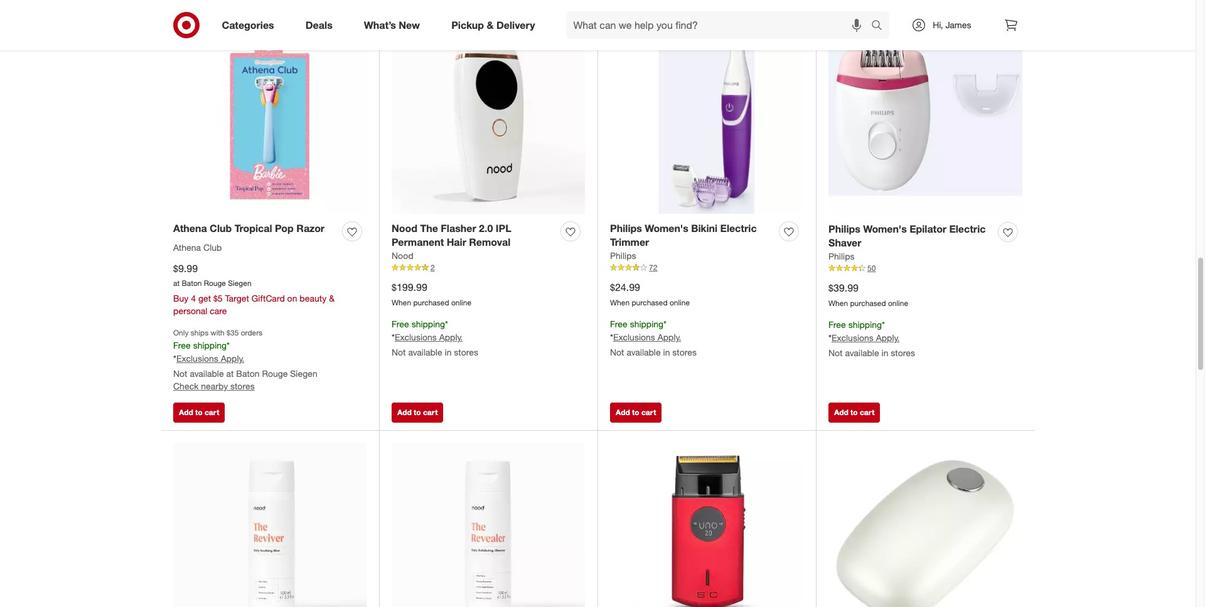 Task type: locate. For each thing, give the bounding box(es) containing it.
0 horizontal spatial rouge
[[204, 279, 226, 288]]

nood for nood
[[392, 251, 414, 261]]

nood the revealer - 3.3oz image
[[392, 443, 585, 608], [392, 443, 585, 608]]

exclusions down $24.99 when purchased online
[[613, 332, 655, 343]]

available inside only ships with $35 orders free shipping * * exclusions apply. not available at baton rouge siegen check nearby stores
[[190, 369, 224, 379]]

philips women's epilator electric shaver image
[[829, 21, 1023, 215], [829, 21, 1023, 215]]

free shipping * * exclusions apply. not available in stores for $39.99
[[829, 320, 915, 358]]

unique bargains arms legs reusable glass hair eraser nano manual epilators image
[[829, 443, 1023, 608], [829, 443, 1023, 608]]

1 add from the left
[[179, 408, 193, 417]]

philips link
[[610, 250, 636, 263], [829, 251, 855, 263]]

available down $39.99 when purchased online
[[845, 348, 879, 358]]

athena for athena club
[[173, 242, 201, 253]]

0 horizontal spatial when
[[392, 298, 411, 308]]

delivery
[[497, 19, 535, 31]]

electric inside philips women's epilator electric shaver
[[950, 223, 986, 235]]

check nearby stores button
[[173, 381, 255, 393]]

nood the flasher 2.0 ipl permanent hair removal image
[[392, 21, 585, 214], [392, 21, 585, 214]]

when inside $24.99 when purchased online
[[610, 298, 630, 308]]

when inside $199.99 when purchased online
[[392, 298, 411, 308]]

cart for $39.99
[[860, 408, 875, 417]]

* down $39.99
[[829, 333, 832, 343]]

exclusions apply. button down $199.99 when purchased online
[[395, 331, 463, 344]]

add to cart for $199.99
[[397, 408, 438, 417]]

exclusions down $199.99 when purchased online
[[395, 332, 437, 343]]

1 horizontal spatial &
[[487, 19, 494, 31]]

philips inside philips women's bikini electric trimmer
[[610, 222, 642, 235]]

2 horizontal spatial in
[[882, 348, 889, 358]]

free shipping * * exclusions apply. not available in stores down $24.99 when purchased online
[[610, 319, 697, 358]]

baton up 4
[[182, 279, 202, 288]]

4 cart from the left
[[860, 408, 875, 417]]

1 vertical spatial athena
[[173, 242, 201, 253]]

1 horizontal spatial electric
[[950, 223, 986, 235]]

add to cart for $24.99
[[616, 408, 656, 417]]

club up athena club
[[210, 222, 232, 235]]

nood the flasher 2.0 ipl permanent hair removal link
[[392, 221, 556, 250]]

what's new link
[[353, 11, 436, 39]]

philips
[[610, 222, 642, 235], [829, 223, 861, 235], [610, 251, 636, 261], [829, 251, 855, 262]]

0 vertical spatial athena
[[173, 222, 207, 235]]

add for $24.99
[[616, 408, 630, 417]]

0 vertical spatial nood
[[392, 222, 418, 235]]

0 vertical spatial siegen
[[228, 279, 252, 288]]

* down $39.99 when purchased online
[[882, 320, 885, 330]]

in down $24.99 when purchased online
[[663, 347, 670, 358]]

$39.99 when purchased online
[[829, 282, 909, 308]]

2 horizontal spatial free shipping * * exclusions apply. not available in stores
[[829, 320, 915, 358]]

0 vertical spatial rouge
[[204, 279, 226, 288]]

in down $39.99 when purchased online
[[882, 348, 889, 358]]

$9.99
[[173, 262, 198, 275]]

when for $39.99
[[829, 299, 848, 308]]

exclusions for $24.99
[[613, 332, 655, 343]]

at up buy
[[173, 279, 180, 288]]

cart for $9.99
[[205, 408, 219, 417]]

search button
[[866, 11, 896, 41]]

online down 2 link
[[451, 298, 472, 308]]

available down $199.99 when purchased online
[[408, 347, 442, 358]]

1 vertical spatial baton
[[236, 369, 260, 379]]

1 horizontal spatial baton
[[236, 369, 260, 379]]

electric right epilator
[[950, 223, 986, 235]]

1 horizontal spatial free shipping * * exclusions apply. not available in stores
[[610, 319, 697, 358]]

siegen inside $9.99 at baton rouge siegen buy 4 get $5 target giftcard on beauty & personal care
[[228, 279, 252, 288]]

women's up 50
[[864, 223, 907, 235]]

2 athena from the top
[[173, 242, 201, 253]]

1 vertical spatial &
[[329, 293, 335, 304]]

purchased
[[413, 298, 449, 308], [632, 298, 668, 308], [850, 299, 886, 308]]

at
[[173, 279, 180, 288], [226, 369, 234, 379]]

categories
[[222, 19, 274, 31]]

1 horizontal spatial at
[[226, 369, 234, 379]]

1 vertical spatial at
[[226, 369, 234, 379]]

0 horizontal spatial free shipping * * exclusions apply. not available in stores
[[392, 319, 478, 358]]

to for $24.99
[[632, 408, 640, 417]]

stores
[[454, 347, 478, 358], [673, 347, 697, 358], [891, 348, 915, 358], [230, 381, 255, 392]]

not
[[392, 347, 406, 358], [610, 347, 624, 358], [829, 348, 843, 358], [173, 369, 187, 379]]

exclusions
[[395, 332, 437, 343], [613, 332, 655, 343], [832, 333, 874, 343], [176, 354, 218, 364]]

& right beauty
[[329, 293, 335, 304]]

hi,
[[933, 19, 943, 30]]

nood the reviver - 3.3oz image
[[173, 443, 367, 608], [173, 443, 367, 608]]

apply.
[[439, 332, 463, 343], [658, 332, 681, 343], [876, 333, 900, 343], [221, 354, 244, 364]]

0 horizontal spatial at
[[173, 279, 180, 288]]

0 horizontal spatial in
[[445, 347, 452, 358]]

philips for 'philips' link associated with trimmer
[[610, 251, 636, 261]]

2 nood from the top
[[392, 251, 414, 261]]

1 add to cart from the left
[[179, 408, 219, 417]]

when down "$199.99"
[[392, 298, 411, 308]]

electric inside philips women's bikini electric trimmer
[[721, 222, 757, 235]]

philips down "shaver"
[[829, 251, 855, 262]]

nood
[[392, 222, 418, 235], [392, 251, 414, 261]]

1 vertical spatial siegen
[[290, 369, 318, 379]]

exclusions down $39.99 when purchased online
[[832, 333, 874, 343]]

exclusions apply. button down $39.99 when purchased online
[[832, 332, 900, 345]]

2
[[431, 263, 435, 273]]

add to cart button
[[173, 403, 225, 423], [392, 403, 444, 423], [610, 403, 662, 423], [829, 403, 880, 423]]

pop
[[275, 222, 294, 235]]

apply. down $24.99 when purchased online
[[658, 332, 681, 343]]

purchased down "$199.99"
[[413, 298, 449, 308]]

1 horizontal spatial purchased
[[632, 298, 668, 308]]

purchased down $39.99
[[850, 299, 886, 308]]

$199.99
[[392, 282, 427, 294]]

electric for philips women's bikini electric trimmer
[[721, 222, 757, 235]]

deals link
[[295, 11, 348, 39]]

athena up athena club
[[173, 222, 207, 235]]

purchased inside $24.99 when purchased online
[[632, 298, 668, 308]]

apply. down $35
[[221, 354, 244, 364]]

free down only
[[173, 341, 191, 351]]

free shipping * * exclusions apply. not available in stores down $199.99 when purchased online
[[392, 319, 478, 358]]

1 add to cart button from the left
[[173, 403, 225, 423]]

1 vertical spatial rouge
[[262, 369, 288, 379]]

care
[[210, 306, 227, 317]]

0 vertical spatial &
[[487, 19, 494, 31]]

athena for athena club tropical pop razor
[[173, 222, 207, 235]]

club down athena club tropical pop razor link
[[203, 242, 222, 253]]

philips inside philips women's epilator electric shaver
[[829, 223, 861, 235]]

stores for $39.99
[[891, 348, 915, 358]]

free
[[392, 319, 409, 330], [610, 319, 628, 330], [829, 320, 846, 330], [173, 341, 191, 351]]

philips up trimmer
[[610, 222, 642, 235]]

electric right bikini
[[721, 222, 757, 235]]

online
[[451, 298, 472, 308], [670, 298, 690, 308], [888, 299, 909, 308]]

nood for nood the flasher 2.0 ipl permanent hair removal
[[392, 222, 418, 235]]

0 vertical spatial at
[[173, 279, 180, 288]]

2 add to cart from the left
[[397, 408, 438, 417]]

not for $39.99
[[829, 348, 843, 358]]

baton inside only ships with $35 orders free shipping * * exclusions apply. not available at baton rouge siegen check nearby stores
[[236, 369, 260, 379]]

available for $199.99
[[408, 347, 442, 358]]

women's for shaver
[[864, 223, 907, 235]]

0 vertical spatial baton
[[182, 279, 202, 288]]

0 horizontal spatial baton
[[182, 279, 202, 288]]

2 add to cart button from the left
[[392, 403, 444, 423]]

0 horizontal spatial electric
[[721, 222, 757, 235]]

philips women's bikini electric trimmer image
[[610, 21, 804, 214], [610, 21, 804, 214]]

when inside $39.99 when purchased online
[[829, 299, 848, 308]]

siegen
[[228, 279, 252, 288], [290, 369, 318, 379]]

in
[[445, 347, 452, 358], [663, 347, 670, 358], [882, 348, 889, 358]]

free inside only ships with $35 orders free shipping * * exclusions apply. not available at baton rouge siegen check nearby stores
[[173, 341, 191, 351]]

1 athena from the top
[[173, 222, 207, 235]]

4 add from the left
[[834, 408, 849, 417]]

& right pickup at the left of page
[[487, 19, 494, 31]]

club for athena club
[[203, 242, 222, 253]]

2 horizontal spatial online
[[888, 299, 909, 308]]

in for $199.99
[[445, 347, 452, 358]]

exclusions for $39.99
[[832, 333, 874, 343]]

cart for $199.99
[[423, 408, 438, 417]]

free shipping * * exclusions apply. not available in stores for $199.99
[[392, 319, 478, 358]]

athena club tropical pop razor
[[173, 222, 325, 235]]

rouge down orders
[[262, 369, 288, 379]]

What can we help you find? suggestions appear below search field
[[566, 11, 875, 39]]

women's
[[645, 222, 689, 235], [864, 223, 907, 235]]

4 add to cart button from the left
[[829, 403, 880, 423]]

personal
[[173, 306, 207, 317]]

0 horizontal spatial &
[[329, 293, 335, 304]]

club
[[210, 222, 232, 235], [203, 242, 222, 253]]

shipping down $199.99 when purchased online
[[412, 319, 445, 330]]

to
[[195, 408, 203, 417], [414, 408, 421, 417], [632, 408, 640, 417], [851, 408, 858, 417]]

apply. down $39.99 when purchased online
[[876, 333, 900, 343]]

women's left bikini
[[645, 222, 689, 235]]

cart
[[205, 408, 219, 417], [423, 408, 438, 417], [642, 408, 656, 417], [860, 408, 875, 417]]

philips link for trimmer
[[610, 250, 636, 263]]

purchased inside $199.99 when purchased online
[[413, 298, 449, 308]]

*
[[445, 319, 448, 330], [664, 319, 667, 330], [882, 320, 885, 330], [392, 332, 395, 343], [610, 332, 613, 343], [829, 333, 832, 343], [227, 341, 230, 351], [173, 354, 176, 364]]

women's for trimmer
[[645, 222, 689, 235]]

1 horizontal spatial siegen
[[290, 369, 318, 379]]

online down 50 link on the right of page
[[888, 299, 909, 308]]

philips down trimmer
[[610, 251, 636, 261]]

4 to from the left
[[851, 408, 858, 417]]

exclusions down ships on the bottom left
[[176, 354, 218, 364]]

0 horizontal spatial online
[[451, 298, 472, 308]]

1 nood from the top
[[392, 222, 418, 235]]

2 add from the left
[[397, 408, 412, 417]]

$35
[[227, 329, 239, 338]]

apply. for $39.99
[[876, 333, 900, 343]]

* down only
[[173, 354, 176, 364]]

at up nearby
[[226, 369, 234, 379]]

online inside $199.99 when purchased online
[[451, 298, 472, 308]]

nood down permanent
[[392, 251, 414, 261]]

pickup & delivery
[[452, 19, 535, 31]]

cart for $24.99
[[642, 408, 656, 417]]

search
[[866, 20, 896, 32]]

2 cart from the left
[[423, 408, 438, 417]]

exclusions apply. button
[[395, 331, 463, 344], [613, 331, 681, 344], [832, 332, 900, 345], [176, 353, 244, 366]]

available up check nearby stores button
[[190, 369, 224, 379]]

&
[[487, 19, 494, 31], [329, 293, 335, 304]]

nearby
[[201, 381, 228, 392]]

1 horizontal spatial in
[[663, 347, 670, 358]]

available
[[408, 347, 442, 358], [627, 347, 661, 358], [845, 348, 879, 358], [190, 369, 224, 379]]

tropical
[[235, 222, 272, 235]]

to for $9.99
[[195, 408, 203, 417]]

add to cart button for $199.99
[[392, 403, 444, 423]]

shipping for $39.99
[[849, 320, 882, 330]]

rouge up $5
[[204, 279, 226, 288]]

nood up permanent
[[392, 222, 418, 235]]

when down $24.99
[[610, 298, 630, 308]]

1 horizontal spatial online
[[670, 298, 690, 308]]

add
[[179, 408, 193, 417], [397, 408, 412, 417], [616, 408, 630, 417], [834, 408, 849, 417]]

baton up check nearby stores button
[[236, 369, 260, 379]]

philips women's epilator electric shaver
[[829, 223, 986, 250]]

add to cart for $39.99
[[834, 408, 875, 417]]

0 horizontal spatial philips link
[[610, 250, 636, 263]]

stylecraft uno 2.0 mens foil shaver travel sized single usb-c rechargeable image
[[610, 443, 804, 608], [610, 443, 804, 608]]

athena up "$9.99" on the left top of the page
[[173, 242, 201, 253]]

* down $24.99
[[610, 332, 613, 343]]

athena club tropical pop razor image
[[173, 21, 367, 214], [173, 21, 367, 214]]

apply. for $199.99
[[439, 332, 463, 343]]

available down $24.99 when purchased online
[[627, 347, 661, 358]]

3 to from the left
[[632, 408, 640, 417]]

women's inside philips women's epilator electric shaver
[[864, 223, 907, 235]]

what's new
[[364, 19, 420, 31]]

when for $199.99
[[392, 298, 411, 308]]

categories link
[[211, 11, 290, 39]]

when
[[392, 298, 411, 308], [610, 298, 630, 308], [829, 299, 848, 308]]

1 to from the left
[[195, 408, 203, 417]]

philips women's epilator electric shaver link
[[829, 222, 993, 251]]

nood the flasher 2.0 ipl permanent hair removal
[[392, 222, 511, 249]]

women's inside philips women's bikini electric trimmer
[[645, 222, 689, 235]]

1 horizontal spatial philips link
[[829, 251, 855, 263]]

* down $199.99 when purchased online
[[445, 319, 448, 330]]

apply. inside only ships with $35 orders free shipping * * exclusions apply. not available at baton rouge siegen check nearby stores
[[221, 354, 244, 364]]

0 horizontal spatial siegen
[[228, 279, 252, 288]]

to for $39.99
[[851, 408, 858, 417]]

james
[[946, 19, 972, 30]]

0 horizontal spatial women's
[[645, 222, 689, 235]]

50 link
[[829, 263, 1023, 274]]

deals
[[306, 19, 333, 31]]

only
[[173, 329, 189, 338]]

when down $39.99
[[829, 299, 848, 308]]

3 add from the left
[[616, 408, 630, 417]]

1 vertical spatial nood
[[392, 251, 414, 261]]

free for $39.99
[[829, 320, 846, 330]]

4 add to cart from the left
[[834, 408, 875, 417]]

on
[[287, 293, 297, 304]]

* down $35
[[227, 341, 230, 351]]

3 add to cart button from the left
[[610, 403, 662, 423]]

free down $24.99
[[610, 319, 628, 330]]

purchased inside $39.99 when purchased online
[[850, 299, 886, 308]]

1 vertical spatial club
[[203, 242, 222, 253]]

electric
[[721, 222, 757, 235], [950, 223, 986, 235]]

add to cart button for $39.99
[[829, 403, 880, 423]]

philips link down trimmer
[[610, 250, 636, 263]]

1 horizontal spatial when
[[610, 298, 630, 308]]

philips link down "shaver"
[[829, 251, 855, 263]]

philips up "shaver"
[[829, 223, 861, 235]]

philips link for shaver
[[829, 251, 855, 263]]

ships
[[191, 329, 209, 338]]

1 cart from the left
[[205, 408, 219, 417]]

nood inside nood the flasher 2.0 ipl permanent hair removal
[[392, 222, 418, 235]]

2 horizontal spatial purchased
[[850, 299, 886, 308]]

at inside only ships with $35 orders free shipping * * exclusions apply. not available at baton rouge siegen check nearby stores
[[226, 369, 234, 379]]

free for $199.99
[[392, 319, 409, 330]]

3 add to cart from the left
[[616, 408, 656, 417]]

athena club link
[[173, 241, 222, 254]]

in for $24.99
[[663, 347, 670, 358]]

0 horizontal spatial purchased
[[413, 298, 449, 308]]

2 to from the left
[[414, 408, 421, 417]]

target
[[225, 293, 249, 304]]

apply. down $199.99 when purchased online
[[439, 332, 463, 343]]

online inside $39.99 when purchased online
[[888, 299, 909, 308]]

baton
[[182, 279, 202, 288], [236, 369, 260, 379]]

1 horizontal spatial rouge
[[262, 369, 288, 379]]

free down "$199.99"
[[392, 319, 409, 330]]

free shipping * * exclusions apply. not available in stores down $39.99 when purchased online
[[829, 320, 915, 358]]

online inside $24.99 when purchased online
[[670, 298, 690, 308]]

free down $39.99
[[829, 320, 846, 330]]

exclusions for $199.99
[[395, 332, 437, 343]]

0 vertical spatial club
[[210, 222, 232, 235]]

online down 72 link
[[670, 298, 690, 308]]

purchased down $24.99
[[632, 298, 668, 308]]

when for $24.99
[[610, 298, 630, 308]]

shipping down $39.99 when purchased online
[[849, 320, 882, 330]]

online for $24.99
[[670, 298, 690, 308]]

free shipping * * exclusions apply. not available in stores
[[392, 319, 478, 358], [610, 319, 697, 358], [829, 320, 915, 358]]

shipping down with
[[193, 341, 227, 351]]

in down $199.99 when purchased online
[[445, 347, 452, 358]]

2 horizontal spatial when
[[829, 299, 848, 308]]

philips for philips women's epilator electric shaver
[[829, 223, 861, 235]]

1 horizontal spatial women's
[[864, 223, 907, 235]]

2 link
[[392, 263, 585, 274]]

3 cart from the left
[[642, 408, 656, 417]]

exclusions apply. button down $24.99 when purchased online
[[613, 331, 681, 344]]

athena
[[173, 222, 207, 235], [173, 242, 201, 253]]

shipping down $24.99 when purchased online
[[630, 319, 664, 330]]



Task type: describe. For each thing, give the bounding box(es) containing it.
check
[[173, 381, 199, 392]]

orders
[[241, 329, 263, 338]]

pickup
[[452, 19, 484, 31]]

philips for 'philips' link associated with shaver
[[829, 251, 855, 262]]

exclusions apply. button for $24.99
[[613, 331, 681, 344]]

exclusions apply. button for $39.99
[[832, 332, 900, 345]]

online for $199.99
[[451, 298, 472, 308]]

flasher
[[441, 222, 476, 235]]

the
[[420, 222, 438, 235]]

purchased for $24.99
[[632, 298, 668, 308]]

not for $199.99
[[392, 347, 406, 358]]

purchased for $39.99
[[850, 299, 886, 308]]

add for $199.99
[[397, 408, 412, 417]]

siegen inside only ships with $35 orders free shipping * * exclusions apply. not available at baton rouge siegen check nearby stores
[[290, 369, 318, 379]]

not inside only ships with $35 orders free shipping * * exclusions apply. not available at baton rouge siegen check nearby stores
[[173, 369, 187, 379]]

rouge inside only ships with $35 orders free shipping * * exclusions apply. not available at baton rouge siegen check nearby stores
[[262, 369, 288, 379]]

shipping for $199.99
[[412, 319, 445, 330]]

stores for $24.99
[[673, 347, 697, 358]]

nood link
[[392, 250, 414, 263]]

athena club tropical pop razor link
[[173, 221, 325, 236]]

permanent
[[392, 236, 444, 249]]

* down "$199.99"
[[392, 332, 395, 343]]

2.0
[[479, 222, 493, 235]]

giftcard
[[252, 293, 285, 304]]

free for $24.99
[[610, 319, 628, 330]]

philips for philips women's bikini electric trimmer
[[610, 222, 642, 235]]

not for $24.99
[[610, 347, 624, 358]]

ipl
[[496, 222, 511, 235]]

$5
[[213, 293, 223, 304]]

available for $24.99
[[627, 347, 661, 358]]

add for $9.99
[[179, 408, 193, 417]]

online for $39.99
[[888, 299, 909, 308]]

rouge inside $9.99 at baton rouge siegen buy 4 get $5 target giftcard on beauty & personal care
[[204, 279, 226, 288]]

stores for $199.99
[[454, 347, 478, 358]]

& inside the pickup & delivery link
[[487, 19, 494, 31]]

add to cart button for $9.99
[[173, 403, 225, 423]]

hi, james
[[933, 19, 972, 30]]

$24.99 when purchased online
[[610, 282, 690, 308]]

add to cart for $9.99
[[179, 408, 219, 417]]

apply. for $24.99
[[658, 332, 681, 343]]

free shipping * * exclusions apply. not available in stores for $24.99
[[610, 319, 697, 358]]

new
[[399, 19, 420, 31]]

beauty
[[300, 293, 327, 304]]

$9.99 at baton rouge siegen buy 4 get $5 target giftcard on beauty & personal care
[[173, 262, 335, 317]]

removal
[[469, 236, 511, 249]]

hair
[[447, 236, 466, 249]]

club for athena club tropical pop razor
[[210, 222, 232, 235]]

50
[[868, 264, 876, 273]]

72
[[649, 263, 658, 273]]

exclusions inside only ships with $35 orders free shipping * * exclusions apply. not available at baton rouge siegen check nearby stores
[[176, 354, 218, 364]]

to for $199.99
[[414, 408, 421, 417]]

purchased for $199.99
[[413, 298, 449, 308]]

razor
[[297, 222, 325, 235]]

$24.99
[[610, 282, 640, 294]]

72 link
[[610, 263, 804, 274]]

shipping inside only ships with $35 orders free shipping * * exclusions apply. not available at baton rouge siegen check nearby stores
[[193, 341, 227, 351]]

baton inside $9.99 at baton rouge siegen buy 4 get $5 target giftcard on beauty & personal care
[[182, 279, 202, 288]]

$199.99 when purchased online
[[392, 282, 472, 308]]

4
[[191, 293, 196, 304]]

only ships with $35 orders free shipping * * exclusions apply. not available at baton rouge siegen check nearby stores
[[173, 329, 318, 392]]

pickup & delivery link
[[441, 11, 551, 39]]

shaver
[[829, 237, 862, 250]]

at inside $9.99 at baton rouge siegen buy 4 get $5 target giftcard on beauty & personal care
[[173, 279, 180, 288]]

stores inside only ships with $35 orders free shipping * * exclusions apply. not available at baton rouge siegen check nearby stores
[[230, 381, 255, 392]]

exclusions apply. button for $199.99
[[395, 331, 463, 344]]

& inside $9.99 at baton rouge siegen buy 4 get $5 target giftcard on beauty & personal care
[[329, 293, 335, 304]]

shipping for $24.99
[[630, 319, 664, 330]]

available for $39.99
[[845, 348, 879, 358]]

athena club
[[173, 242, 222, 253]]

get
[[198, 293, 211, 304]]

buy
[[173, 293, 189, 304]]

in for $39.99
[[882, 348, 889, 358]]

epilator
[[910, 223, 947, 235]]

add for $39.99
[[834, 408, 849, 417]]

bikini
[[691, 222, 718, 235]]

* down $24.99 when purchased online
[[664, 319, 667, 330]]

exclusions apply. button down with
[[176, 353, 244, 366]]

add to cart button for $24.99
[[610, 403, 662, 423]]

philips women's bikini electric trimmer link
[[610, 221, 774, 250]]

$39.99
[[829, 282, 859, 295]]

electric for philips women's epilator electric shaver
[[950, 223, 986, 235]]

trimmer
[[610, 236, 649, 249]]

philips women's bikini electric trimmer
[[610, 222, 757, 249]]

with
[[211, 329, 225, 338]]

what's
[[364, 19, 396, 31]]



Task type: vqa. For each thing, say whether or not it's contained in the screenshot.


